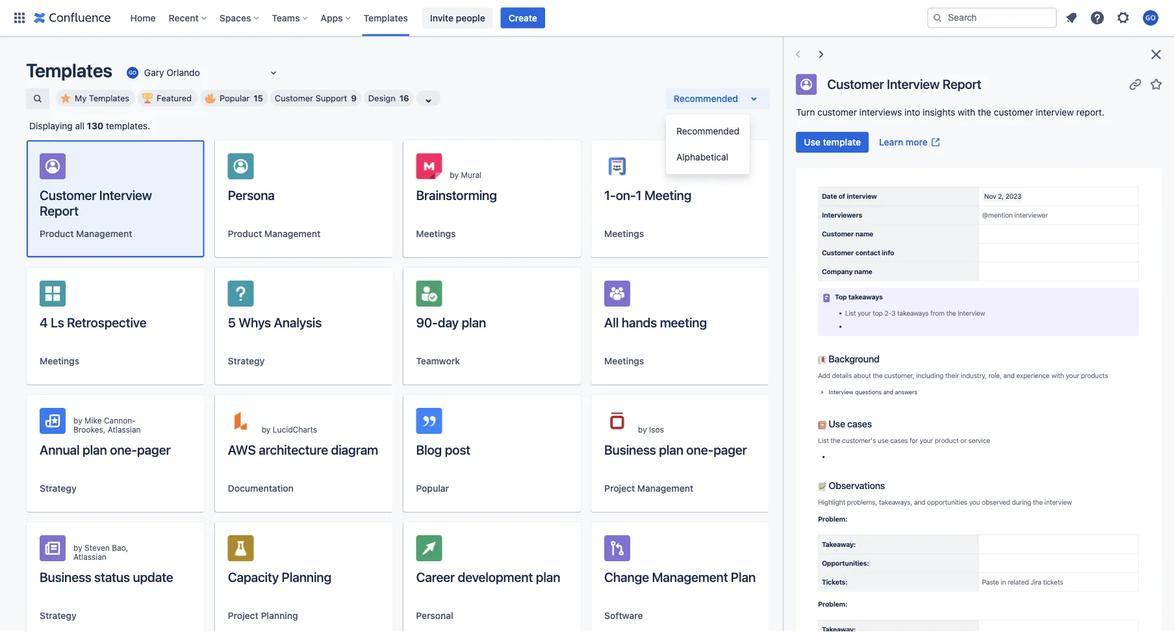 Task type: vqa. For each thing, say whether or not it's contained in the screenshot.
the Indent Tab "icon"
no



Task type: locate. For each thing, give the bounding box(es) containing it.
by isos
[[638, 425, 664, 434]]

project for business plan one-pager
[[605, 483, 635, 494]]

business status update
[[40, 569, 173, 585]]

planning down capacity planning on the left of page
[[261, 611, 298, 621]]

2 one- from the left
[[687, 442, 714, 457]]

strategy button for 5
[[228, 355, 265, 368]]

0 horizontal spatial product
[[40, 228, 74, 239]]

1 horizontal spatial customer
[[275, 93, 313, 103]]

meetings button for 1-on-1 meeting
[[605, 228, 644, 241]]

1 customer from the left
[[817, 107, 857, 118]]

2 vertical spatial customer
[[40, 187, 96, 202]]

confluence image
[[34, 10, 111, 26], [34, 10, 111, 26]]

teams button
[[268, 7, 313, 28]]

1 horizontal spatial interview
[[887, 76, 940, 92]]

0 vertical spatial business
[[605, 442, 656, 457]]

meetings button down all in the right of the page
[[605, 355, 644, 368]]

1 vertical spatial customer
[[275, 93, 313, 103]]

templates right my
[[89, 93, 129, 103]]

0 vertical spatial atlassian
[[108, 425, 141, 434]]

annual
[[40, 442, 80, 457]]

insights
[[923, 107, 955, 118]]

2 horizontal spatial customer
[[827, 76, 884, 92]]

star 1-on-1 meeting image
[[738, 161, 754, 177]]

1-
[[605, 187, 616, 202]]

2 customer from the left
[[994, 107, 1034, 118]]

1 vertical spatial planning
[[261, 611, 298, 621]]

project management
[[605, 483, 694, 494]]

1 horizontal spatial pager
[[714, 442, 747, 457]]

planning right capacity
[[282, 569, 332, 585]]

share link image
[[1128, 76, 1143, 92]]

business
[[605, 442, 656, 457], [40, 569, 91, 585]]

2 vertical spatial templates
[[89, 93, 129, 103]]

0 horizontal spatial product management
[[40, 228, 132, 239]]

plan right development
[[536, 569, 561, 585]]

0 vertical spatial popular
[[220, 93, 250, 103]]

planning
[[282, 569, 332, 585], [261, 611, 298, 621]]

2 vertical spatial strategy
[[40, 611, 77, 621]]

0 horizontal spatial one-
[[110, 442, 137, 457]]

one- up project management
[[687, 442, 714, 457]]

0 horizontal spatial atlassian
[[73, 553, 106, 562]]

customer support 9
[[275, 93, 357, 103]]

meetings down all in the right of the page
[[605, 356, 644, 367]]

by inside by steven bao, atlassian
[[73, 543, 82, 553]]

interview inside customer interview report
[[99, 187, 152, 202]]

product management
[[40, 228, 132, 239], [228, 228, 321, 239]]

mural
[[461, 170, 482, 179]]

planning for capacity planning
[[282, 569, 332, 585]]

None text field
[[125, 66, 127, 79]]

annual plan one-pager
[[40, 442, 171, 457]]

my templates
[[75, 93, 129, 103]]

1 vertical spatial report
[[40, 203, 79, 218]]

project management button
[[605, 482, 694, 495]]

by left isos
[[638, 425, 647, 434]]

1 vertical spatial strategy button
[[40, 482, 77, 495]]

change
[[605, 569, 649, 585]]

customer right the
[[994, 107, 1034, 118]]

2 product management button from the left
[[228, 228, 321, 241]]

notification icon image
[[1064, 10, 1080, 26]]

2 vertical spatial strategy button
[[40, 610, 77, 623]]

1 vertical spatial popular
[[416, 483, 449, 494]]

0 vertical spatial planning
[[282, 569, 332, 585]]

product for customer interview report
[[40, 228, 74, 239]]

design 16
[[368, 93, 409, 103]]

meetings button down ls
[[40, 355, 79, 368]]

whys
[[239, 315, 271, 330]]

meetings button down brainstorming
[[416, 228, 456, 241]]

recommended up recommended button
[[674, 93, 738, 104]]

1 vertical spatial strategy
[[40, 483, 77, 494]]

templates inside global element
[[364, 12, 408, 23]]

0 horizontal spatial interview
[[99, 187, 152, 202]]

customer interview report
[[827, 76, 982, 92], [40, 187, 152, 218]]

1 horizontal spatial popular
[[416, 483, 449, 494]]

business for business plan one-pager
[[605, 442, 656, 457]]

90-day plan
[[416, 315, 486, 330]]

open image
[[266, 65, 281, 81]]

project inside project management button
[[605, 483, 635, 494]]

meeting
[[645, 187, 692, 202]]

status
[[94, 569, 130, 585]]

0 horizontal spatial customer
[[817, 107, 857, 118]]

aws
[[228, 442, 256, 457]]

0 vertical spatial interview
[[887, 76, 940, 92]]

templates right apps popup button
[[364, 12, 408, 23]]

use template
[[804, 137, 861, 148]]

meetings for all hands meeting
[[605, 356, 644, 367]]

1 product management from the left
[[40, 228, 132, 239]]

0 horizontal spatial popular
[[220, 93, 250, 103]]

project inside project planning button
[[228, 611, 259, 621]]

product management button
[[40, 228, 132, 241], [228, 228, 321, 241]]

0 horizontal spatial project
[[228, 611, 259, 621]]

popular down blog
[[416, 483, 449, 494]]

9
[[351, 93, 357, 103]]

displaying all 130 templates.
[[29, 121, 150, 131]]

strategy down business status update
[[40, 611, 77, 621]]

1 vertical spatial customer interview report
[[40, 187, 152, 218]]

analysis
[[274, 315, 322, 330]]

2 product management from the left
[[228, 228, 321, 239]]

1 vertical spatial recommended
[[677, 126, 740, 137]]

0 vertical spatial strategy button
[[228, 355, 265, 368]]

teamwork
[[416, 356, 460, 367]]

1 horizontal spatial customer
[[994, 107, 1034, 118]]

strategy button down annual
[[40, 482, 77, 495]]

strategy button down the whys on the left of page
[[228, 355, 265, 368]]

interview
[[1036, 107, 1074, 118]]

meetings down ls
[[40, 356, 79, 367]]

share link image
[[717, 161, 733, 177]]

group
[[666, 114, 750, 174]]

product management for customer interview report
[[40, 228, 132, 239]]

0 vertical spatial recommended
[[674, 93, 738, 104]]

customer
[[817, 107, 857, 118], [994, 107, 1034, 118]]

strategy button down business status update
[[40, 610, 77, 623]]

your profile and preferences image
[[1143, 10, 1159, 26]]

gary
[[144, 67, 164, 78]]

project
[[605, 483, 635, 494], [228, 611, 259, 621]]

teams
[[272, 12, 300, 23]]

meetings for 1-on-1 meeting
[[605, 228, 644, 239]]

customer
[[827, 76, 884, 92], [275, 93, 313, 103], [40, 187, 96, 202]]

settings icon image
[[1116, 10, 1132, 26]]

1 horizontal spatial project
[[605, 483, 635, 494]]

1 one- from the left
[[110, 442, 137, 457]]

capacity planning
[[228, 569, 332, 585]]

architecture
[[259, 442, 328, 457]]

all
[[75, 121, 84, 131]]

pager for business plan one-pager
[[714, 442, 747, 457]]

business down the by isos
[[605, 442, 656, 457]]

1 horizontal spatial one-
[[687, 442, 714, 457]]

persona
[[228, 187, 275, 202]]

strategy for business
[[40, 611, 77, 621]]

by for business status update
[[73, 543, 82, 553]]

1 horizontal spatial product management button
[[228, 228, 321, 241]]

pager
[[137, 442, 171, 457], [714, 442, 747, 457]]

popular left 15
[[220, 93, 250, 103]]

strategy button
[[228, 355, 265, 368], [40, 482, 77, 495], [40, 610, 77, 623]]

recommended inside dropdown button
[[674, 93, 738, 104]]

management for customer interview report
[[76, 228, 132, 239]]

the
[[978, 107, 992, 118]]

16
[[400, 93, 409, 103]]

0 vertical spatial templates
[[364, 12, 408, 23]]

strategy down annual
[[40, 483, 77, 494]]

by left lucidcharts
[[262, 425, 271, 434]]

1 vertical spatial atlassian
[[73, 553, 106, 562]]

0 horizontal spatial customer
[[40, 187, 96, 202]]

business down steven
[[40, 569, 91, 585]]

apps button
[[317, 7, 356, 28]]

featured
[[157, 93, 192, 103]]

plan right the day on the left
[[462, 315, 486, 330]]

by inside "by mike cannon- brookes, atlassian"
[[73, 416, 82, 425]]

templates up my
[[26, 59, 112, 81]]

search image
[[933, 13, 943, 23]]

one- down cannon-
[[110, 442, 137, 457]]

1 vertical spatial project
[[228, 611, 259, 621]]

templates.
[[106, 121, 150, 131]]

0 horizontal spatial product management button
[[40, 228, 132, 241]]

planning inside project planning button
[[261, 611, 298, 621]]

1 vertical spatial business
[[40, 569, 91, 585]]

close image
[[1149, 47, 1164, 62]]

1 vertical spatial templates
[[26, 59, 112, 81]]

appswitcher icon image
[[12, 10, 27, 26]]

by left mural on the top of the page
[[450, 170, 459, 179]]

meetings
[[416, 228, 456, 239], [605, 228, 644, 239], [40, 356, 79, 367], [605, 356, 644, 367]]

atlassian up annual plan one-pager
[[108, 425, 141, 434]]

recommended inside button
[[677, 126, 740, 137]]

software button
[[605, 610, 643, 623]]

0 vertical spatial strategy
[[228, 356, 265, 367]]

1-on-1 meeting
[[605, 187, 692, 202]]

1 horizontal spatial business
[[605, 442, 656, 457]]

5 whys analysis
[[228, 315, 322, 330]]

documentation
[[228, 483, 294, 494]]

my templates button
[[56, 90, 135, 107]]

recommended up alphabetical button
[[677, 126, 740, 137]]

banner
[[0, 0, 1175, 36]]

business plan one-pager
[[605, 442, 747, 457]]

0 horizontal spatial pager
[[137, 442, 171, 457]]

management inside project management button
[[638, 483, 694, 494]]

1 product management button from the left
[[40, 228, 132, 241]]

0 vertical spatial project
[[605, 483, 635, 494]]

1
[[636, 187, 642, 202]]

blog
[[416, 442, 442, 457]]

all
[[605, 315, 619, 330]]

report
[[943, 76, 982, 92], [40, 203, 79, 218]]

1 pager from the left
[[137, 442, 171, 457]]

0 vertical spatial customer interview report
[[827, 76, 982, 92]]

by for brainstorming
[[450, 170, 459, 179]]

0 vertical spatial report
[[943, 76, 982, 92]]

recent
[[169, 12, 199, 23]]

turn customer interviews into insights with the customer interview report.
[[796, 107, 1105, 118]]

1 vertical spatial interview
[[99, 187, 152, 202]]

hands
[[622, 315, 657, 330]]

0 horizontal spatial report
[[40, 203, 79, 218]]

1 horizontal spatial atlassian
[[108, 425, 141, 434]]

meetings down on-
[[605, 228, 644, 239]]

0 horizontal spatial business
[[40, 569, 91, 585]]

people
[[456, 12, 485, 23]]

product management button for customer interview report
[[40, 228, 132, 241]]

1 horizontal spatial product
[[228, 228, 262, 239]]

2 product from the left
[[228, 228, 262, 239]]

meetings button
[[416, 228, 456, 241], [605, 228, 644, 241], [40, 355, 79, 368], [605, 355, 644, 368]]

strategy for 5
[[228, 356, 265, 367]]

meetings down brainstorming
[[416, 228, 456, 239]]

atlassian up business status update
[[73, 553, 106, 562]]

by left steven
[[73, 543, 82, 553]]

2 pager from the left
[[714, 442, 747, 457]]

strategy down the whys on the left of page
[[228, 356, 265, 367]]

business for business status update
[[40, 569, 91, 585]]

Search field
[[928, 7, 1058, 28]]

learn more link
[[871, 132, 949, 153]]

by left mike
[[73, 416, 82, 425]]

0 vertical spatial customer
[[827, 76, 884, 92]]

1 horizontal spatial product management
[[228, 228, 321, 239]]

strategy
[[228, 356, 265, 367], [40, 483, 77, 494], [40, 611, 77, 621]]

1 horizontal spatial customer interview report
[[827, 76, 982, 92]]

1 product from the left
[[40, 228, 74, 239]]

customer up use template
[[817, 107, 857, 118]]

day
[[438, 315, 459, 330]]

apps
[[321, 12, 343, 23]]

teamwork button
[[416, 355, 460, 368]]

on-
[[616, 187, 636, 202]]

popular
[[220, 93, 250, 103], [416, 483, 449, 494]]

meetings button down on-
[[605, 228, 644, 241]]



Task type: describe. For each thing, give the bounding box(es) containing it.
project planning button
[[228, 610, 298, 623]]

spaces button
[[216, 7, 264, 28]]

invite people button
[[422, 7, 493, 28]]

plan
[[731, 569, 756, 585]]

brainstorming
[[416, 187, 497, 202]]

project for capacity planning
[[228, 611, 259, 621]]

global element
[[8, 0, 925, 36]]

create
[[509, 12, 537, 23]]

mike
[[85, 416, 102, 425]]

management for persona
[[264, 228, 321, 239]]

one- for annual
[[110, 442, 137, 457]]

spaces
[[220, 12, 251, 23]]

steven
[[85, 543, 110, 553]]

previous template image
[[790, 47, 806, 62]]

all hands meeting
[[605, 315, 707, 330]]

meetings button for brainstorming
[[416, 228, 456, 241]]

development
[[458, 569, 533, 585]]

isos
[[649, 425, 664, 434]]

product for persona
[[228, 228, 262, 239]]

by mike cannon- brookes, atlassian
[[73, 416, 141, 434]]

recommended button
[[666, 118, 750, 144]]

template
[[823, 137, 861, 148]]

next template image
[[814, 47, 829, 62]]

personal button
[[416, 610, 454, 623]]

plan down brookes,
[[83, 442, 107, 457]]

management for business plan one-pager
[[638, 483, 694, 494]]

15
[[254, 93, 263, 103]]

home
[[130, 12, 156, 23]]

meetings button for 4 ls retrospective
[[40, 355, 79, 368]]

bao,
[[112, 543, 128, 553]]

group containing recommended
[[666, 114, 750, 174]]

by steven bao, atlassian
[[73, 543, 128, 562]]

strategy button for annual
[[40, 482, 77, 495]]

by mural
[[450, 170, 482, 179]]

change management plan
[[605, 569, 756, 585]]

strategy button for business
[[40, 610, 77, 623]]

interviews
[[859, 107, 902, 118]]

product management button for persona
[[228, 228, 321, 241]]

90-
[[416, 315, 438, 330]]

career development plan
[[416, 569, 561, 585]]

5
[[228, 315, 236, 330]]

star customer interview report image
[[1149, 76, 1164, 92]]

gary orlando
[[144, 67, 200, 78]]

recommended button
[[666, 88, 770, 109]]

pager for annual plan one-pager
[[137, 442, 171, 457]]

by for annual plan one-pager
[[73, 416, 82, 425]]

capacity
[[228, 569, 279, 585]]

meeting
[[660, 315, 707, 330]]

create link
[[501, 7, 545, 28]]

turn
[[796, 107, 815, 118]]

documentation button
[[228, 482, 294, 495]]

by for aws architecture diagram
[[262, 425, 271, 434]]

project planning
[[228, 611, 298, 621]]

aws architecture diagram
[[228, 442, 378, 457]]

1 horizontal spatial report
[[943, 76, 982, 92]]

plan down isos
[[659, 442, 684, 457]]

templates link
[[360, 7, 412, 28]]

orlando
[[167, 67, 200, 78]]

planning for project planning
[[261, 611, 298, 621]]

my
[[75, 93, 87, 103]]

with
[[958, 107, 975, 118]]

product management for persona
[[228, 228, 321, 239]]

meetings button for all hands meeting
[[605, 355, 644, 368]]

into
[[905, 107, 920, 118]]

4 ls retrospective
[[40, 315, 147, 330]]

diagram
[[331, 442, 378, 457]]

design
[[368, 93, 396, 103]]

recommended for recommended dropdown button
[[674, 93, 738, 104]]

more
[[906, 137, 928, 148]]

one- for business
[[687, 442, 714, 457]]

4
[[40, 315, 48, 330]]

alphabetical
[[677, 152, 729, 163]]

atlassian inside by steven bao, atlassian
[[73, 553, 106, 562]]

recommended for recommended button
[[677, 126, 740, 137]]

meetings for brainstorming
[[416, 228, 456, 239]]

by for business plan one-pager
[[638, 425, 647, 434]]

by lucidcharts
[[262, 425, 317, 434]]

invite
[[430, 12, 454, 23]]

retrospective
[[67, 315, 147, 330]]

atlassian inside "by mike cannon- brookes, atlassian"
[[108, 425, 141, 434]]

meetings for 4 ls retrospective
[[40, 356, 79, 367]]

post
[[445, 442, 471, 457]]

featured button
[[138, 90, 198, 107]]

use
[[804, 137, 821, 148]]

software
[[605, 611, 643, 621]]

blog post
[[416, 442, 471, 457]]

help icon image
[[1090, 10, 1106, 26]]

career
[[416, 569, 455, 585]]

recent button
[[165, 7, 212, 28]]

banner containing home
[[0, 0, 1175, 36]]

ls
[[51, 315, 64, 330]]

open search bar image
[[33, 94, 43, 104]]

report.
[[1076, 107, 1105, 118]]

cannon-
[[104, 416, 136, 425]]

more categories image
[[421, 93, 437, 109]]

update
[[133, 569, 173, 585]]

strategy for annual
[[40, 483, 77, 494]]

lucidcharts
[[273, 425, 317, 434]]

home link
[[126, 7, 160, 28]]

displaying
[[29, 121, 73, 131]]

invite people
[[430, 12, 485, 23]]

0 horizontal spatial customer interview report
[[40, 187, 152, 218]]

learn
[[879, 137, 903, 148]]

support
[[316, 93, 347, 103]]

templates inside button
[[89, 93, 129, 103]]



